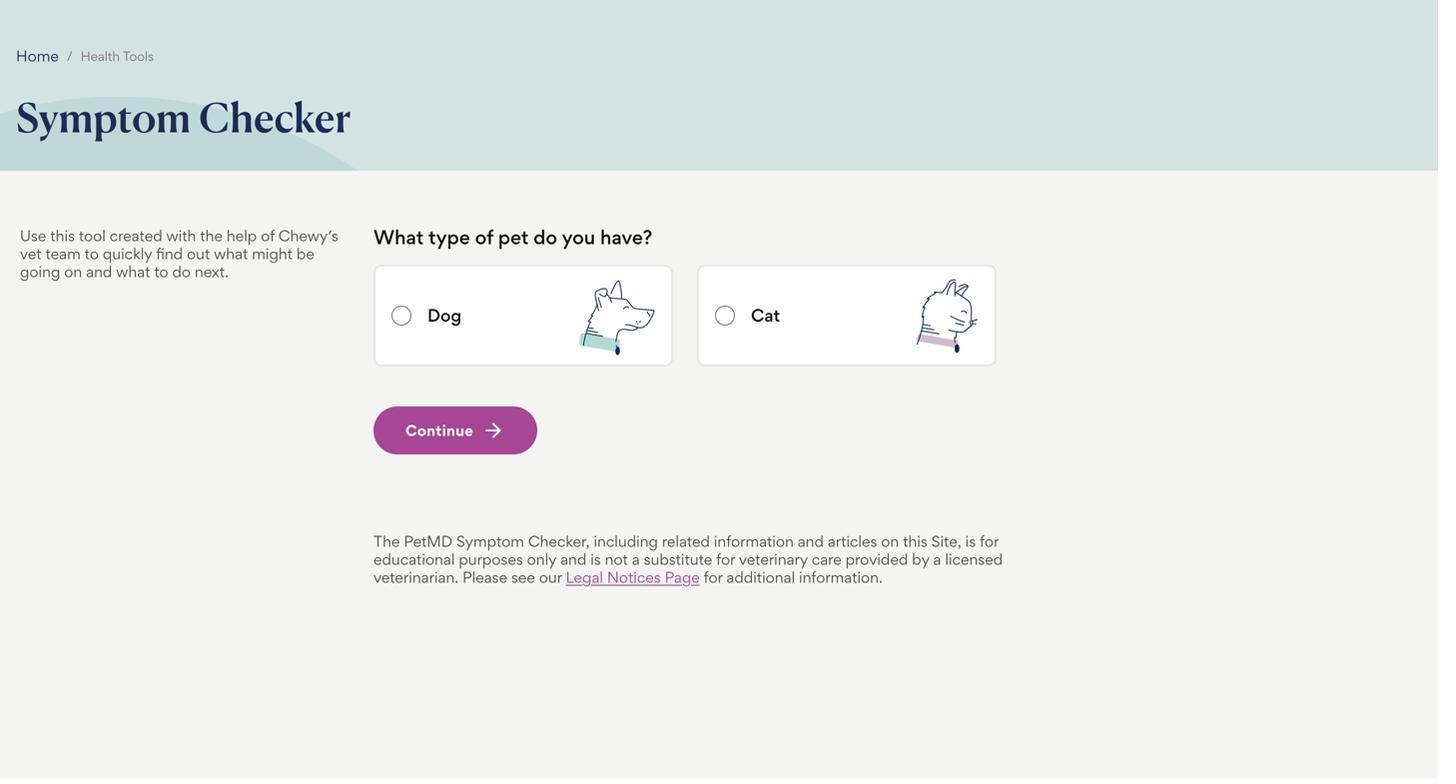 Task type: vqa. For each thing, say whether or not it's contained in the screenshot.
produce inside can pursue. honeybees produce various products in addition to fres
no



Task type: locate. For each thing, give the bounding box(es) containing it.
legal notices page link
[[566, 568, 700, 586]]

and right only
[[560, 550, 587, 568]]

0 horizontal spatial this
[[50, 226, 75, 245]]

radio group option group
[[374, 265, 1009, 374]]

a right not
[[632, 550, 640, 568]]

1 vertical spatial do
[[172, 262, 191, 281]]

pet
[[498, 225, 529, 249]]

2 horizontal spatial and
[[798, 532, 824, 550]]

1 horizontal spatial a
[[933, 550, 941, 568]]

what right out at left
[[214, 244, 248, 263]]

by
[[912, 550, 929, 568]]

0 vertical spatial on
[[64, 262, 82, 281]]

legal notices page for additional information.
[[566, 568, 883, 586]]

1 horizontal spatial to
[[154, 262, 168, 281]]

you
[[562, 225, 595, 249]]

continue button
[[374, 406, 537, 454]]

1 horizontal spatial this
[[903, 532, 928, 550]]

a right by
[[933, 550, 941, 568]]

legal
[[566, 568, 603, 586]]

1 vertical spatial on
[[881, 532, 899, 550]]

on
[[64, 262, 82, 281], [881, 532, 899, 550]]

please
[[463, 568, 507, 586]]

to right the team
[[85, 244, 99, 263]]

on left by
[[881, 532, 899, 550]]

for
[[980, 532, 999, 550], [716, 550, 735, 568], [704, 568, 723, 586]]

this
[[50, 226, 75, 245], [903, 532, 928, 550]]

0 horizontal spatial on
[[64, 262, 82, 281]]

help
[[227, 226, 257, 245]]

including
[[594, 532, 658, 550]]

is
[[965, 532, 976, 550], [590, 550, 601, 568]]

0 horizontal spatial a
[[632, 550, 640, 568]]

0 vertical spatial symptom
[[16, 92, 191, 142]]

and inside use this tool created with the help of chewy's vet team to quickly find out what might be going on and what to do next.
[[86, 262, 112, 281]]

substitute
[[644, 550, 712, 568]]

a
[[632, 550, 640, 568], [933, 550, 941, 568]]

to
[[85, 244, 99, 263], [154, 262, 168, 281]]

is right site, at bottom right
[[965, 532, 976, 550]]

of
[[475, 225, 493, 249], [261, 226, 275, 245]]

0 horizontal spatial to
[[85, 244, 99, 263]]

what
[[214, 244, 248, 263], [116, 262, 150, 281]]

0 horizontal spatial do
[[172, 262, 191, 281]]

0 horizontal spatial symptom
[[16, 92, 191, 142]]

and
[[86, 262, 112, 281], [798, 532, 824, 550], [560, 550, 587, 568]]

symptom inside the petmd symptom checker, including related information and articles on this site, is for educational purposes only and is not a substitute for veterinary care provided by a licensed veterinarian. please see our
[[456, 532, 524, 550]]

purposes
[[459, 550, 523, 568]]

do left 'next.'
[[172, 262, 191, 281]]

checker
[[199, 92, 351, 142]]

checker,
[[528, 532, 590, 550]]

what down created
[[116, 262, 150, 281]]

symptom
[[16, 92, 191, 142], [456, 532, 524, 550]]

on right going
[[64, 262, 82, 281]]

with
[[166, 226, 196, 245]]

find
[[156, 244, 183, 263]]

1 vertical spatial this
[[903, 532, 928, 550]]

this inside the petmd symptom checker, including related information and articles on this site, is for educational purposes only and is not a substitute for veterinary care provided by a licensed veterinarian. please see our
[[903, 532, 928, 550]]

0 horizontal spatial what
[[116, 262, 150, 281]]

health
[[81, 48, 120, 64]]

1 horizontal spatial on
[[881, 532, 899, 550]]

articles
[[828, 532, 877, 550]]

and down tool
[[86, 262, 112, 281]]

symptom up please
[[456, 532, 524, 550]]

have?
[[600, 225, 652, 249]]

see
[[511, 568, 535, 586]]

dog
[[427, 305, 462, 326]]

for right page
[[704, 568, 723, 586]]

only
[[527, 550, 556, 568]]

0 horizontal spatial and
[[86, 262, 112, 281]]

tool
[[79, 226, 106, 245]]

continue
[[405, 421, 473, 439]]

1 a from the left
[[632, 550, 640, 568]]

0 vertical spatial do
[[533, 225, 557, 249]]

quickly
[[103, 244, 152, 263]]

do right pet
[[533, 225, 557, 249]]

symptom checker
[[16, 92, 351, 142]]

veterinarian.
[[374, 568, 459, 586]]

0 vertical spatial this
[[50, 226, 75, 245]]

out
[[187, 244, 210, 263]]

1 horizontal spatial symptom
[[456, 532, 524, 550]]

is left not
[[590, 550, 601, 568]]

do
[[533, 225, 557, 249], [172, 262, 191, 281]]

our
[[539, 568, 562, 586]]

next.
[[195, 262, 229, 281]]

of left pet
[[475, 225, 493, 249]]

symptom down the health
[[16, 92, 191, 142]]

of right help
[[261, 226, 275, 245]]

on inside the petmd symptom checker, including related information and articles on this site, is for educational purposes only and is not a substitute for veterinary care provided by a licensed veterinarian. please see our
[[881, 532, 899, 550]]

this left site, at bottom right
[[903, 532, 928, 550]]

0 horizontal spatial of
[[261, 226, 275, 245]]

the petmd symptom checker, including related information and articles on this site, is for educational purposes only and is not a substitute for veterinary care provided by a licensed veterinarian. please see our
[[374, 532, 1003, 586]]

notices
[[607, 568, 661, 586]]

use this tool created with the help of chewy's vet team to quickly find out what might be going on and what to do next.
[[20, 226, 338, 281]]

home
[[16, 46, 59, 65]]

this right use
[[50, 226, 75, 245]]

page
[[665, 568, 700, 586]]

provided
[[846, 550, 908, 568]]

1 vertical spatial symptom
[[456, 532, 524, 550]]

to right the quickly on the left of page
[[154, 262, 168, 281]]

and left articles
[[798, 532, 824, 550]]



Task type: describe. For each thing, give the bounding box(es) containing it.
use
[[20, 226, 46, 245]]

do inside use this tool created with the help of chewy's vet team to quickly find out what might be going on and what to do next.
[[172, 262, 191, 281]]

related
[[662, 532, 710, 550]]

licensed
[[945, 550, 1003, 568]]

the
[[374, 532, 400, 550]]

home link
[[16, 46, 59, 65]]

additional
[[727, 568, 795, 586]]

veterinary
[[739, 550, 808, 568]]

vet
[[20, 244, 42, 263]]

for right site, at bottom right
[[980, 532, 999, 550]]

information
[[714, 532, 794, 550]]

for right related
[[716, 550, 735, 568]]

1 horizontal spatial what
[[214, 244, 248, 263]]

educational
[[374, 550, 455, 568]]

on inside use this tool created with the help of chewy's vet team to quickly find out what might be going on and what to do next.
[[64, 262, 82, 281]]

0 horizontal spatial is
[[590, 550, 601, 568]]

petmd
[[404, 532, 453, 550]]

cat
[[751, 305, 780, 326]]

care
[[812, 550, 842, 568]]

1 horizontal spatial and
[[560, 550, 587, 568]]

be
[[297, 244, 314, 263]]

created
[[110, 226, 162, 245]]

this inside use this tool created with the help of chewy's vet team to quickly find out what might be going on and what to do next.
[[50, 226, 75, 245]]

site,
[[932, 532, 962, 550]]

information.
[[799, 568, 883, 586]]

what
[[374, 225, 424, 249]]

the
[[200, 226, 223, 245]]

health tools
[[81, 48, 154, 64]]

of inside use this tool created with the help of chewy's vet team to quickly find out what might be going on and what to do next.
[[261, 226, 275, 245]]

2 a from the left
[[933, 550, 941, 568]]

chewy's
[[278, 226, 338, 245]]

1 horizontal spatial do
[[533, 225, 557, 249]]

1 horizontal spatial is
[[965, 532, 976, 550]]

might
[[252, 244, 293, 263]]

team
[[45, 244, 81, 263]]

type
[[428, 225, 470, 249]]

what type of pet do you have?
[[374, 225, 652, 249]]

tools
[[123, 48, 154, 64]]

1 horizontal spatial of
[[475, 225, 493, 249]]

not
[[605, 550, 628, 568]]

going
[[20, 262, 60, 281]]



